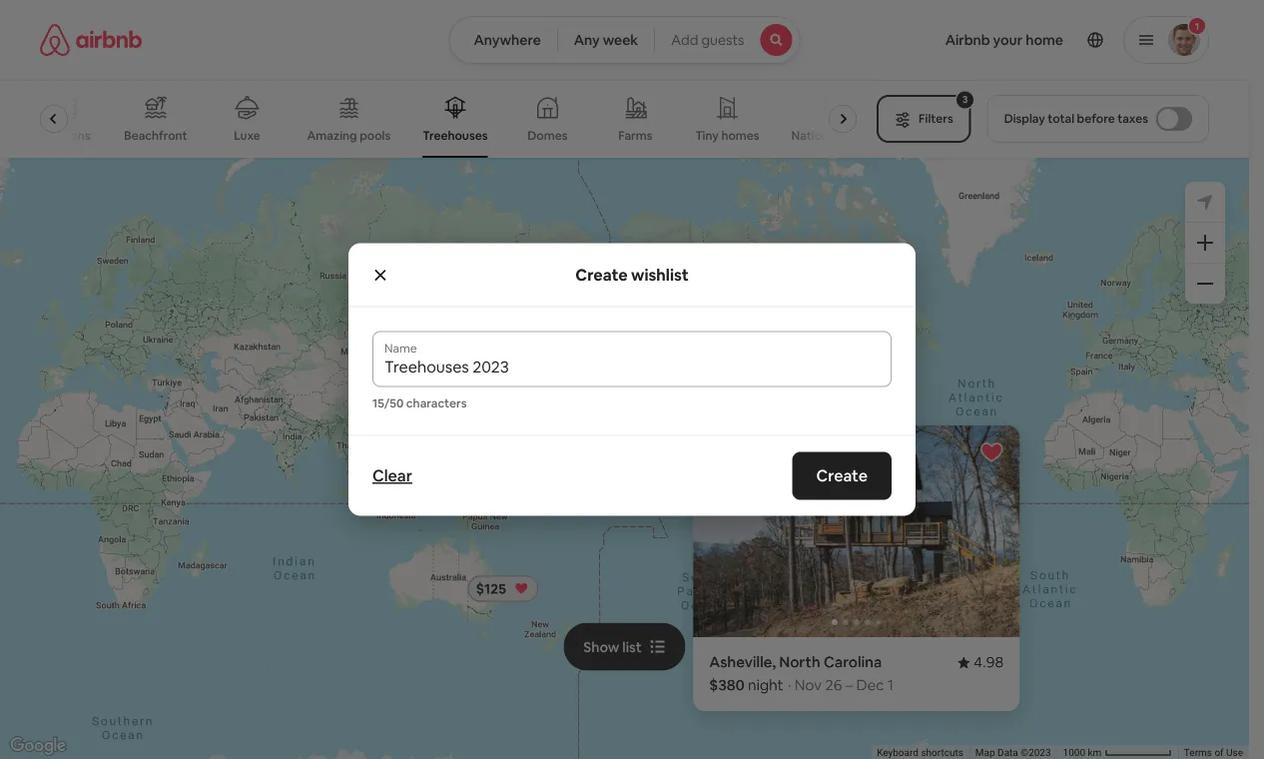 Task type: vqa. For each thing, say whether or not it's contained in the screenshot.
Create inside Button
yes



Task type: describe. For each thing, give the bounding box(es) containing it.
$250 $136
[[844, 365, 901, 402]]

any
[[574, 31, 600, 49]]

terms
[[1185, 747, 1213, 759]]

show list button
[[564, 623, 686, 671]]

show list
[[584, 638, 642, 656]]

anywhere
[[474, 31, 541, 49]]

create wishlist
[[576, 264, 689, 285]]

15/50 characters
[[373, 395, 467, 411]]

$125
[[476, 580, 507, 598]]

$250
[[869, 365, 901, 383]]

add
[[672, 31, 699, 49]]

$136 button
[[835, 379, 884, 407]]

asheville,
[[710, 653, 776, 672]]

$136
[[844, 384, 875, 402]]

terms of use link
[[1185, 747, 1244, 759]]

$380 inside asheville, north carolina $380 night · nov 26 – dec 1
[[710, 676, 745, 695]]

–
[[846, 676, 853, 695]]

of
[[1215, 747, 1224, 759]]

26
[[826, 676, 843, 695]]

$152
[[728, 378, 758, 396]]

google map
showing 8 stays. including 2 saved stays. region
[[0, 158, 1265, 759]]

beachfront
[[125, 128, 188, 143]]

before
[[1078, 111, 1116, 126]]

taxes
[[1118, 111, 1149, 126]]

create button
[[793, 452, 892, 500]]

1
[[888, 676, 894, 695]]

show
[[584, 638, 620, 656]]

display total before taxes button
[[988, 95, 1210, 143]]

night
[[748, 676, 784, 695]]

©2023
[[1021, 747, 1052, 759]]

add guests button
[[655, 16, 801, 64]]

data
[[998, 747, 1019, 759]]

list
[[623, 638, 642, 656]]

any week button
[[557, 16, 656, 64]]

create for create wishlist
[[576, 264, 628, 285]]

asheville, north carolina $380 night · nov 26 – dec 1
[[710, 653, 894, 695]]

anywhere button
[[449, 16, 558, 64]]

profile element
[[825, 0, 1210, 80]]

guests
[[702, 31, 745, 49]]

km
[[1088, 747, 1102, 759]]

4.98
[[974, 653, 1004, 672]]

group inside google map
showing 8 stays. including 2 saved stays. 'region'
[[694, 426, 1265, 637]]

zoom out image
[[1198, 276, 1214, 292]]

national
[[792, 128, 839, 143]]

keyboard shortcuts button
[[877, 746, 964, 759]]

$380 button
[[816, 380, 898, 410]]

amazing pools
[[308, 128, 391, 143]]

clear button
[[363, 456, 423, 496]]

name this wishlist dialog
[[349, 243, 916, 516]]

group containing national parks
[[37, 80, 873, 158]]

$250 button
[[860, 360, 910, 388]]

clear
[[373, 466, 413, 486]]

carolina
[[824, 653, 882, 672]]

any week
[[574, 31, 639, 49]]

zoom in image
[[1198, 235, 1214, 251]]

map data ©2023
[[976, 747, 1052, 759]]

tiny homes
[[696, 128, 760, 143]]

$524 button
[[720, 376, 770, 404]]

parks
[[842, 128, 873, 143]]

week
[[603, 31, 639, 49]]



Task type: locate. For each thing, give the bounding box(es) containing it.
1 horizontal spatial create
[[817, 466, 868, 486]]

pools
[[360, 128, 391, 143]]

create left "wishlist"
[[576, 264, 628, 285]]

0 vertical spatial $380
[[826, 385, 862, 404]]

$152 button
[[719, 373, 767, 401]]

characters
[[406, 395, 467, 411]]

1 vertical spatial $380
[[710, 676, 745, 695]]

north
[[780, 653, 821, 672]]

total
[[1048, 111, 1075, 126]]

1 vertical spatial create
[[817, 466, 868, 486]]

treehouses
[[423, 128, 488, 143]]

tiny
[[696, 128, 720, 143]]

dec
[[857, 676, 885, 695]]

$524
[[729, 381, 761, 399]]

$111 button
[[835, 381, 879, 409]]

0 horizontal spatial $380
[[710, 676, 745, 695]]

create down $111
[[817, 466, 868, 486]]

·
[[788, 676, 792, 695]]

keyboard shortcuts
[[877, 747, 964, 759]]

shortcuts
[[922, 747, 964, 759]]

$380 inside button
[[826, 385, 862, 404]]

use
[[1227, 747, 1244, 759]]

None text field
[[385, 357, 880, 377]]

wishlist
[[631, 264, 689, 285]]

amazing
[[308, 128, 358, 143]]

0 vertical spatial create
[[576, 264, 628, 285]]

create
[[576, 264, 628, 285], [817, 466, 868, 486]]

display total before taxes
[[1005, 111, 1149, 126]]

none text field inside the name this wishlist dialog
[[385, 357, 880, 377]]

homes
[[722, 128, 760, 143]]

0 horizontal spatial create
[[576, 264, 628, 285]]

$380
[[826, 385, 862, 404], [710, 676, 745, 695]]

$125 button
[[467, 575, 540, 603]]

1000 km button
[[1058, 745, 1179, 759]]

create for create
[[817, 466, 868, 486]]

create inside button
[[817, 466, 868, 486]]

1000 km
[[1064, 747, 1105, 759]]

farms
[[619, 128, 653, 143]]

4.98 out of 5 average rating image
[[958, 653, 1004, 672]]

map
[[976, 747, 996, 759]]

nov
[[795, 676, 822, 695]]

display
[[1005, 111, 1046, 126]]

remove from wishlist image
[[980, 441, 1004, 465]]

domes
[[528, 128, 568, 143]]

luxe
[[235, 128, 261, 143]]

none search field containing anywhere
[[449, 16, 801, 64]]

add guests
[[672, 31, 745, 49]]

national parks
[[792, 128, 873, 143]]

google image
[[5, 733, 71, 759]]

15/50
[[373, 395, 404, 411]]

1 horizontal spatial $380
[[826, 385, 862, 404]]

1000
[[1064, 747, 1086, 759]]

$111
[[844, 386, 870, 404]]

terms of use
[[1185, 747, 1244, 759]]

0 vertical spatial group
[[37, 80, 873, 158]]

group
[[37, 80, 873, 158], [694, 426, 1265, 637]]

None search field
[[449, 16, 801, 64]]

mansions
[[39, 128, 91, 143]]

1 vertical spatial group
[[694, 426, 1265, 637]]

keyboard
[[877, 747, 919, 759]]



